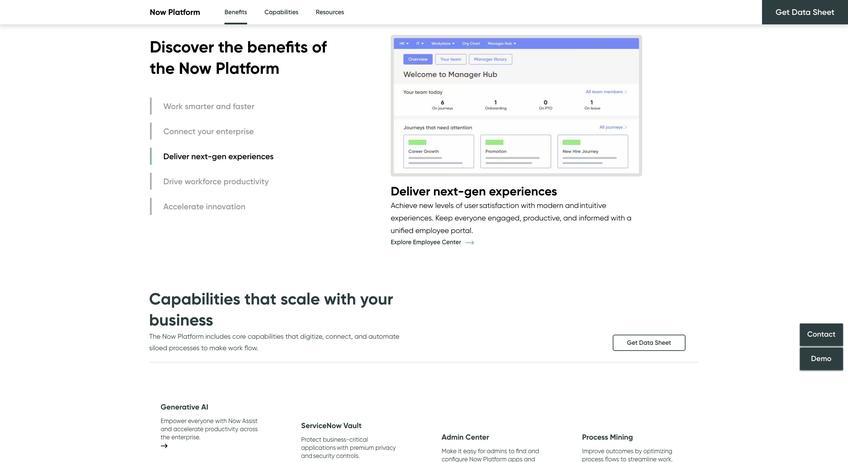Task type: vqa. For each thing, say whether or not it's contained in the screenshot.
Deliver next-gen experiences experiences
yes



Task type: locate. For each thing, give the bounding box(es) containing it.
next- inside 'deliver next-gen experiences achieve new levels of user satisfaction with modern and intuitive experiences. keep everyone engaged, productive, and informed with a unified employee portal.'
[[434, 184, 465, 198]]

deliver for deliver next-gen experiences achieve new levels of user satisfaction with modern and intuitive experiences. keep everyone engaged, productive, and informed with a unified employee portal.
[[391, 184, 431, 198]]

0 vertical spatial that
[[245, 289, 277, 309]]

get data sheet
[[776, 7, 835, 17], [628, 339, 672, 346]]

0 vertical spatial capabilities
[[265, 8, 299, 16]]

gen up the drive workforce productivity
[[212, 151, 227, 161]]

next- for deliver next-gen experiences achieve new levels of user satisfaction with modern and intuitive experiences. keep everyone engaged, productive, and informed with a unified employee portal.
[[434, 184, 465, 198]]

get data sheet for the left get data sheet link
[[628, 339, 672, 346]]

and intuitive
[[566, 201, 607, 210]]

make
[[210, 344, 227, 352]]

1 vertical spatial deliver
[[391, 184, 431, 198]]

0 horizontal spatial get data sheet
[[628, 339, 672, 346]]

0 vertical spatial get data sheet
[[776, 7, 835, 17]]

employee
[[416, 226, 449, 235]]

0 vertical spatial center
[[442, 238, 462, 246]]

explore employee center link
[[391, 238, 484, 246]]

and down and intuitive
[[564, 213, 577, 222]]

the
[[218, 37, 243, 57], [150, 58, 175, 78], [161, 434, 170, 441]]

platform inside capabilities that scale with your business the now platform includes core capabilities that digitize, connect, and automate siloed processes to make work flow.
[[178, 332, 204, 340]]

next-
[[191, 151, 212, 161], [434, 184, 465, 198]]

contact
[[808, 330, 836, 339]]

1 vertical spatial everyone
[[188, 417, 214, 425]]

0 vertical spatial sheet
[[813, 7, 835, 17]]

1 vertical spatial get data sheet
[[628, 339, 672, 346]]

drive
[[163, 176, 183, 186]]

and
[[216, 101, 231, 111], [564, 213, 577, 222], [355, 332, 367, 340], [161, 426, 172, 433], [528, 448, 540, 455]]

across
[[240, 426, 258, 433]]

0 vertical spatial to
[[201, 344, 208, 352]]

connect,
[[326, 332, 353, 340]]

1 horizontal spatial center
[[466, 433, 490, 442]]

deliver next-gen experiences link
[[150, 148, 276, 165]]

1 horizontal spatial of
[[456, 201, 463, 210]]

to
[[201, 344, 208, 352], [509, 448, 515, 455], [621, 456, 627, 462]]

the inside empower everyone with now assist and accelerate productivity across the enterprise.
[[161, 434, 170, 441]]

1 vertical spatial get data sheet link
[[613, 335, 686, 351]]

and security
[[301, 452, 335, 459]]

everyone down the ai
[[188, 417, 214, 425]]

0 vertical spatial next-
[[191, 151, 212, 161]]

0 vertical spatial data
[[792, 7, 811, 17]]

1 horizontal spatial capabilities
[[265, 8, 299, 16]]

1 vertical spatial experiences
[[489, 184, 558, 198]]

0 vertical spatial experiences
[[229, 151, 274, 161]]

to inside 'make it easy for admins to find and configure now platform apps an'
[[509, 448, 515, 455]]

apps
[[509, 456, 523, 462]]

everyone inside 'deliver next-gen experiences achieve new levels of user satisfaction with modern and intuitive experiences. keep everyone engaged, productive, and informed with a unified employee portal.'
[[455, 213, 486, 222]]

to left make
[[201, 344, 208, 352]]

now platform
[[150, 7, 200, 17]]

experiences up modern
[[489, 184, 558, 198]]

workforce
[[185, 176, 222, 186]]

gen inside 'deliver next-gen experiences achieve new levels of user satisfaction with modern and intuitive experiences. keep everyone engaged, productive, and informed with a unified employee portal.'
[[465, 184, 486, 198]]

find
[[516, 448, 527, 455]]

assist
[[242, 417, 258, 425]]

1 horizontal spatial to
[[509, 448, 515, 455]]

portal.
[[451, 226, 474, 235]]

outcomes
[[606, 448, 634, 455]]

platform inside 'make it easy for admins to find and configure now platform apps an'
[[484, 456, 507, 462]]

by
[[636, 448, 642, 455]]

now
[[150, 7, 166, 17], [179, 58, 212, 78], [162, 332, 176, 340], [229, 417, 241, 425], [470, 456, 482, 462]]

0 horizontal spatial to
[[201, 344, 208, 352]]

1 vertical spatial capabilities
[[149, 289, 241, 309]]

1 vertical spatial center
[[466, 433, 490, 442]]

deliver down connect
[[163, 151, 189, 161]]

protect business-critical applications with premium privacy and security controls.
[[301, 436, 396, 459]]

1 vertical spatial your
[[360, 289, 393, 309]]

capabilities link
[[265, 0, 299, 25]]

of
[[312, 37, 327, 57], [456, 201, 463, 210]]

deliver inside 'deliver next-gen experiences achieve new levels of user satisfaction with modern and intuitive experiences. keep everyone engaged, productive, and informed with a unified employee portal.'
[[391, 184, 431, 198]]

productivity
[[224, 176, 269, 186], [205, 426, 239, 433]]

0 horizontal spatial of
[[312, 37, 327, 57]]

deliver up achieve
[[391, 184, 431, 198]]

1 horizontal spatial your
[[360, 289, 393, 309]]

1 horizontal spatial get data sheet link
[[763, 0, 849, 24]]

and right connect,
[[355, 332, 367, 340]]

benefits
[[247, 37, 308, 57]]

get data sheet link
[[763, 0, 849, 24], [613, 335, 686, 351]]

and inside 'make it easy for admins to find and configure now platform apps an'
[[528, 448, 540, 455]]

0 vertical spatial everyone
[[455, 213, 486, 222]]

everyone inside empower everyone with now assist and accelerate productivity across the enterprise.
[[188, 417, 214, 425]]

sheet
[[813, 7, 835, 17], [655, 339, 672, 346]]

0 horizontal spatial everyone
[[188, 417, 214, 425]]

critical
[[350, 436, 368, 443]]

experiences for deliver next-gen experiences achieve new levels of user satisfaction with modern and intuitive experiences. keep everyone engaged, productive, and informed with a unified employee portal.
[[489, 184, 558, 198]]

user satisfaction
[[465, 201, 519, 210]]

smarter
[[185, 101, 214, 111]]

work smarter and faster
[[163, 101, 255, 111]]

next- up 'levels'
[[434, 184, 465, 198]]

1 horizontal spatial experiences
[[489, 184, 558, 198]]

accelerate
[[163, 201, 204, 211]]

process
[[583, 456, 604, 462]]

next- for deliver next-gen experiences
[[191, 151, 212, 161]]

productivity inside empower everyone with now assist and accelerate productivity across the enterprise.
[[205, 426, 239, 433]]

connect your enterprise
[[163, 126, 254, 136]]

center
[[442, 238, 462, 246], [466, 433, 490, 442]]

and right find
[[528, 448, 540, 455]]

demo
[[812, 354, 832, 363]]

with inside capabilities that scale with your business the now platform includes core capabilities that digitize, connect, and automate siloed processes to make work flow.
[[324, 289, 356, 309]]

admin
[[442, 433, 464, 442]]

now inside capabilities that scale with your business the now platform includes core capabilities that digitize, connect, and automate siloed processes to make work flow.
[[162, 332, 176, 340]]

1 vertical spatial of
[[456, 201, 463, 210]]

0 vertical spatial deliver
[[163, 151, 189, 161]]

productivity inside drive workforce productivity link
[[224, 176, 269, 186]]

of inside discover the benefits of the now platform
[[312, 37, 327, 57]]

0 horizontal spatial next-
[[191, 151, 212, 161]]

now inside 'make it easy for admins to find and configure now platform apps an'
[[470, 456, 482, 462]]

now inside discover the benefits of the now platform
[[179, 58, 212, 78]]

experiences inside 'deliver next-gen experiences achieve new levels of user satisfaction with modern and intuitive experiences. keep everyone engaged, productive, and informed with a unified employee portal.'
[[489, 184, 558, 198]]

2 vertical spatial to
[[621, 456, 627, 462]]

0 vertical spatial the
[[218, 37, 243, 57]]

experiences down enterprise
[[229, 151, 274, 161]]

and left faster at top left
[[216, 101, 231, 111]]

1 horizontal spatial get
[[776, 7, 790, 17]]

0 vertical spatial your
[[198, 126, 214, 136]]

experiences for deliver next-gen experiences
[[229, 151, 274, 161]]

to up apps
[[509, 448, 515, 455]]

platform inside discover the benefits of the now platform
[[216, 58, 280, 78]]

0 horizontal spatial gen
[[212, 151, 227, 161]]

1 vertical spatial get
[[628, 339, 638, 346]]

modern
[[537, 201, 564, 210]]

ai
[[201, 402, 208, 412]]

get for the top get data sheet link
[[776, 7, 790, 17]]

templates for building omni-channel experiences image
[[391, 28, 643, 183]]

productivity left across on the bottom
[[205, 426, 239, 433]]

1 vertical spatial sheet
[[655, 339, 672, 346]]

2 vertical spatial the
[[161, 434, 170, 441]]

1 horizontal spatial deliver
[[391, 184, 431, 198]]

1 horizontal spatial gen
[[465, 184, 486, 198]]

0 vertical spatial productivity
[[224, 176, 269, 186]]

your inside capabilities that scale with your business the now platform includes core capabilities that digitize, connect, and automate siloed processes to make work flow.
[[360, 289, 393, 309]]

optimizing
[[644, 448, 673, 455]]

0 horizontal spatial that
[[245, 289, 277, 309]]

gen for deliver next-gen experiences
[[212, 151, 227, 161]]

0 horizontal spatial deliver
[[163, 151, 189, 161]]

2 horizontal spatial to
[[621, 456, 627, 462]]

0 horizontal spatial capabilities
[[149, 289, 241, 309]]

0 vertical spatial get
[[776, 7, 790, 17]]

admin center
[[442, 433, 490, 442]]

and down empower in the left of the page
[[161, 426, 172, 433]]

1 vertical spatial next-
[[434, 184, 465, 198]]

1 horizontal spatial data
[[792, 7, 811, 17]]

0 horizontal spatial get
[[628, 339, 638, 346]]

gen up user satisfaction
[[465, 184, 486, 198]]

servicenow
[[301, 421, 342, 430]]

0 horizontal spatial data
[[640, 339, 654, 346]]

1 vertical spatial productivity
[[205, 426, 239, 433]]

drive workforce productivity
[[163, 176, 269, 186]]

0 vertical spatial gen
[[212, 151, 227, 161]]

next- up workforce
[[191, 151, 212, 161]]

achieve
[[391, 201, 418, 210]]

center down portal.
[[442, 238, 462, 246]]

capabilities for capabilities
[[265, 8, 299, 16]]

1 vertical spatial data
[[640, 339, 654, 346]]

capabilities inside capabilities that scale with your business the now platform includes core capabilities that digitize, connect, and automate siloed processes to make work flow.
[[149, 289, 241, 309]]

1 vertical spatial that
[[286, 332, 299, 340]]

1 horizontal spatial get data sheet
[[776, 7, 835, 17]]

data
[[792, 7, 811, 17], [640, 339, 654, 346]]

work smarter and faster link
[[150, 98, 276, 115]]

0 horizontal spatial experiences
[[229, 151, 274, 161]]

flows
[[606, 456, 620, 462]]

productivity up innovation
[[224, 176, 269, 186]]

that
[[245, 289, 277, 309], [286, 332, 299, 340]]

1 horizontal spatial next-
[[434, 184, 465, 198]]

center up for
[[466, 433, 490, 442]]

1 vertical spatial gen
[[465, 184, 486, 198]]

and inside 'deliver next-gen experiences achieve new levels of user satisfaction with modern and intuitive experiences. keep everyone engaged, productive, and informed with a unified employee portal.'
[[564, 213, 577, 222]]

controls.
[[336, 452, 360, 459]]

new
[[420, 201, 434, 210]]

0 vertical spatial of
[[312, 37, 327, 57]]

1 horizontal spatial everyone
[[455, 213, 486, 222]]

everyone up portal.
[[455, 213, 486, 222]]

enterprise
[[216, 126, 254, 136]]

0 horizontal spatial sheet
[[655, 339, 672, 346]]

0 horizontal spatial center
[[442, 238, 462, 246]]

to down outcomes
[[621, 456, 627, 462]]

1 vertical spatial to
[[509, 448, 515, 455]]



Task type: describe. For each thing, give the bounding box(es) containing it.
drive workforce productivity link
[[150, 173, 276, 190]]

discover
[[150, 37, 214, 57]]

employee
[[413, 238, 441, 246]]

includes
[[206, 332, 231, 340]]

business
[[149, 310, 213, 330]]

siloed
[[149, 344, 167, 352]]

processes
[[169, 344, 200, 352]]

benefits link
[[225, 0, 247, 26]]

automate
[[369, 332, 400, 340]]

process
[[583, 433, 609, 442]]

productive,
[[524, 213, 562, 222]]

now inside empower everyone with now assist and accelerate productivity across the enterprise.
[[229, 417, 241, 425]]

improve outcomes by optimizing process flows to streamline work.
[[583, 448, 673, 462]]

capabilities
[[248, 332, 284, 340]]

work.
[[659, 456, 673, 462]]

discover the benefits of the now platform
[[150, 37, 327, 78]]

1 vertical spatial the
[[150, 58, 175, 78]]

easy
[[464, 448, 477, 455]]

deliver next-gen experiences
[[163, 151, 274, 161]]

capabilities for capabilities that scale with your business the now platform includes core capabilities that digitize, connect, and automate siloed processes to make work flow.
[[149, 289, 241, 309]]

faster
[[233, 101, 255, 111]]

0 vertical spatial get data sheet link
[[763, 0, 849, 24]]

scale
[[281, 289, 320, 309]]

innovation
[[206, 201, 246, 211]]

applications with
[[301, 444, 349, 451]]

accelerate innovation link
[[150, 198, 276, 215]]

accelerate innovation
[[163, 201, 246, 211]]

engaged,
[[488, 213, 522, 222]]

contact link
[[801, 324, 844, 346]]

servicenow vault
[[301, 421, 362, 430]]

experiences.
[[391, 213, 434, 222]]

to inside the improve outcomes by optimizing process flows to streamline work.
[[621, 456, 627, 462]]

levels
[[436, 201, 454, 210]]

generative
[[161, 402, 200, 412]]

admins
[[487, 448, 508, 455]]

resources
[[316, 8, 344, 16]]

generative ai
[[161, 402, 208, 412]]

privacy
[[376, 444, 396, 451]]

enterprise.
[[172, 434, 201, 441]]

explore
[[391, 238, 412, 246]]

and inside empower everyone with now assist and accelerate productivity across the enterprise.
[[161, 426, 172, 433]]

protect
[[301, 436, 322, 443]]

0 horizontal spatial your
[[198, 126, 214, 136]]

and inside work smarter and faster link
[[216, 101, 231, 111]]

demo link
[[801, 348, 844, 370]]

flow.
[[245, 344, 258, 352]]

get for the left get data sheet link
[[628, 339, 638, 346]]

make
[[442, 448, 457, 455]]

and inside capabilities that scale with your business the now platform includes core capabilities that digitize, connect, and automate siloed processes to make work flow.
[[355, 332, 367, 340]]

explore employee center
[[391, 238, 463, 246]]

connect your enterprise link
[[150, 123, 276, 140]]

connect
[[163, 126, 196, 136]]

business-
[[323, 436, 350, 443]]

capabilities that scale with your business the now platform includes core capabilities that digitize, connect, and automate siloed processes to make work flow.
[[149, 289, 400, 352]]

work
[[163, 101, 183, 111]]

mining
[[611, 433, 634, 442]]

it
[[459, 448, 462, 455]]

unified
[[391, 226, 414, 235]]

for
[[478, 448, 486, 455]]

gen for deliver next-gen experiences achieve new levels of user satisfaction with modern and intuitive experiences. keep everyone engaged, productive, and informed with a unified employee portal.
[[465, 184, 486, 198]]

process mining
[[583, 433, 634, 442]]

resources link
[[316, 0, 344, 25]]

vault
[[344, 421, 362, 430]]

1 horizontal spatial that
[[286, 332, 299, 340]]

0 horizontal spatial get data sheet link
[[613, 335, 686, 351]]

to inside capabilities that scale with your business the now platform includes core capabilities that digitize, connect, and automate siloed processes to make work flow.
[[201, 344, 208, 352]]

the
[[149, 332, 161, 340]]

digitize,
[[300, 332, 324, 340]]

with inside empower everyone with now assist and accelerate productivity across the enterprise.
[[215, 417, 227, 425]]

1 horizontal spatial sheet
[[813, 7, 835, 17]]

work
[[228, 344, 243, 352]]

accelerate
[[173, 426, 204, 433]]

get data sheet for the top get data sheet link
[[776, 7, 835, 17]]

premium
[[350, 444, 374, 451]]

streamline
[[628, 456, 657, 462]]

improve
[[583, 448, 605, 455]]

deliver for deliver next-gen experiences
[[163, 151, 189, 161]]

configure
[[442, 456, 468, 462]]

keep
[[436, 213, 453, 222]]

deliver next-gen experiences achieve new levels of user satisfaction with modern and intuitive experiences. keep everyone engaged, productive, and informed with a unified employee portal.
[[391, 184, 632, 235]]

empower
[[161, 417, 187, 425]]

benefits
[[225, 8, 247, 16]]

of inside 'deliver next-gen experiences achieve new levels of user satisfaction with modern and intuitive experiences. keep everyone engaged, productive, and informed with a unified employee portal.'
[[456, 201, 463, 210]]

informed
[[579, 213, 609, 222]]



